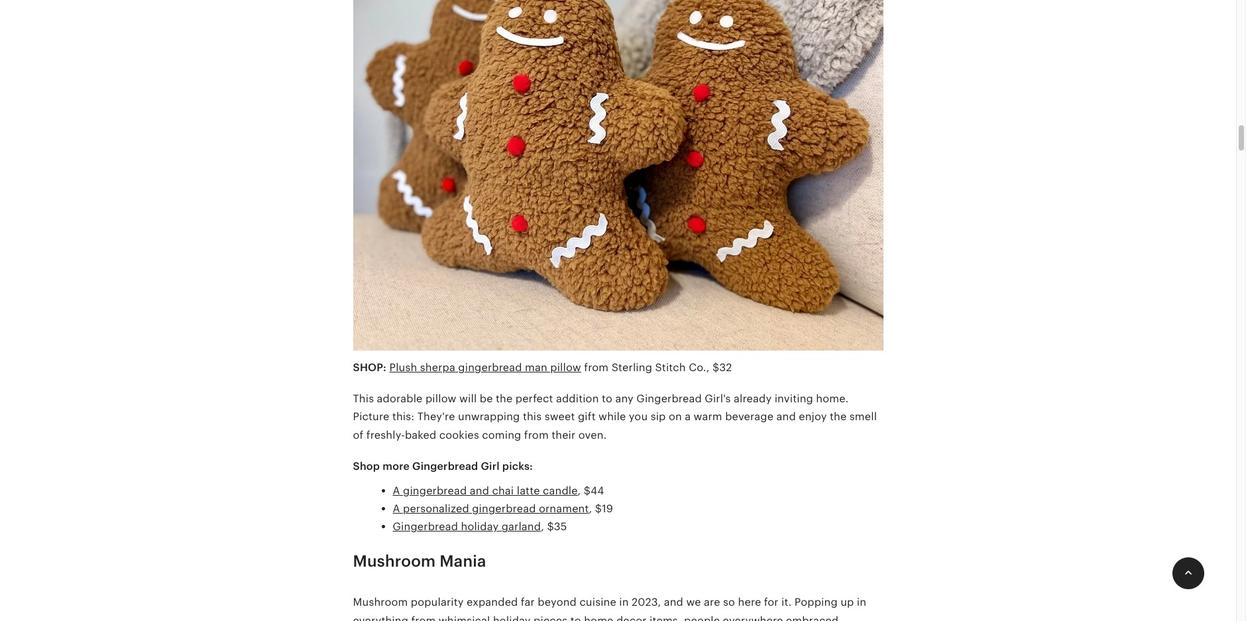 Task type: locate. For each thing, give the bounding box(es) containing it.
shop: plush sherpa gingerbread man pillow from sterling stitch co., $32
[[353, 361, 732, 374]]

items,
[[650, 614, 681, 621]]

1 vertical spatial from
[[524, 429, 549, 441]]

on
[[669, 411, 682, 423]]

stitch
[[655, 361, 686, 374]]

this
[[353, 393, 374, 405]]

1 vertical spatial a
[[393, 503, 400, 515]]

in right up
[[857, 596, 867, 609]]

and up items,
[[664, 596, 684, 609]]

garland
[[502, 521, 541, 533]]

pillow inside "this adorable pillow will be the perfect addition to any gingerbread girl's already inviting home. picture this: they're unwrapping this sweet gift while you sip on a warm beverage and enjoy the smell of freshly-baked cookies coming from their oven."
[[426, 393, 457, 405]]

from inside mushroom popularity expanded far beyond cuisine in 2023, and we are so here for it. popping up in everything from whimsical holiday pieces to home decor items, people everywhere embrace
[[411, 614, 436, 621]]

you
[[629, 411, 648, 423]]

perfect
[[516, 393, 553, 405]]

gingerbread down chai
[[472, 503, 536, 515]]

are
[[704, 596, 720, 609]]

mushroom mania
[[353, 552, 486, 570]]

a gingerbread and chai latte candle link
[[393, 485, 578, 497]]

0 vertical spatial the
[[496, 393, 513, 405]]

1 vertical spatial gingerbread
[[403, 485, 467, 497]]

1 vertical spatial the
[[830, 411, 847, 423]]

, left $44
[[578, 485, 581, 497]]

pillow right man
[[550, 361, 581, 374]]

holiday inside a gingerbread and chai latte candle , $44 a personalized gingerbread ornament , $19 gingerbread holiday garland , $35
[[461, 521, 499, 533]]

to
[[602, 393, 613, 405], [571, 614, 581, 621]]

freshly-
[[367, 429, 405, 441]]

will
[[459, 393, 477, 405]]

mushroom inside mushroom popularity expanded far beyond cuisine in 2023, and we are so here for it. popping up in everything from whimsical holiday pieces to home decor items, people everywhere embrace
[[353, 596, 408, 609]]

sweet
[[545, 411, 575, 423]]

,
[[578, 485, 581, 497], [589, 503, 592, 515], [541, 521, 544, 533]]

gingerbread
[[458, 361, 522, 374], [403, 485, 467, 497], [472, 503, 536, 515]]

1 horizontal spatial ,
[[578, 485, 581, 497]]

plush sherpa gingerbread man pillow image
[[353, 0, 883, 359]]

0 vertical spatial a
[[393, 485, 400, 497]]

gingerbread down personalized
[[393, 521, 458, 533]]

from left sterling
[[584, 361, 609, 374]]

holiday down a personalized gingerbread ornament link
[[461, 521, 499, 533]]

from
[[584, 361, 609, 374], [524, 429, 549, 441], [411, 614, 436, 621]]

shop more gingerbread girl picks:
[[353, 460, 533, 473]]

girl's
[[705, 393, 731, 405]]

from inside "this adorable pillow will be the perfect addition to any gingerbread girl's already inviting home. picture this: they're unwrapping this sweet gift while you sip on a warm beverage and enjoy the smell of freshly-baked cookies coming from their oven."
[[524, 429, 549, 441]]

home.
[[816, 393, 849, 405]]

and
[[777, 411, 796, 423], [470, 485, 489, 497], [664, 596, 684, 609]]

more
[[383, 460, 410, 473]]

1 vertical spatial to
[[571, 614, 581, 621]]

2 vertical spatial gingerbread
[[393, 521, 458, 533]]

2 horizontal spatial from
[[584, 361, 609, 374]]

0 horizontal spatial to
[[571, 614, 581, 621]]

gingerbread
[[637, 393, 702, 405], [412, 460, 478, 473], [393, 521, 458, 533]]

sip
[[651, 411, 666, 423]]

pillow up they're on the left bottom of the page
[[426, 393, 457, 405]]

1 vertical spatial pillow
[[426, 393, 457, 405]]

1 horizontal spatial to
[[602, 393, 613, 405]]

a
[[393, 485, 400, 497], [393, 503, 400, 515]]

a left personalized
[[393, 503, 400, 515]]

gingerbread up personalized
[[403, 485, 467, 497]]

warm
[[694, 411, 723, 423]]

already
[[734, 393, 772, 405]]

2 horizontal spatial and
[[777, 411, 796, 423]]

holiday
[[461, 521, 499, 533], [493, 614, 531, 621]]

0 horizontal spatial from
[[411, 614, 436, 621]]

gingerbread holiday garland link
[[393, 521, 541, 533]]

0 horizontal spatial pillow
[[426, 393, 457, 405]]

from down this
[[524, 429, 549, 441]]

to left any
[[602, 393, 613, 405]]

, left $35 on the left bottom of the page
[[541, 521, 544, 533]]

mushroom popularity expanded far beyond cuisine in 2023, and we are so here for it. popping up in everything from whimsical holiday pieces to home decor items, people everywhere embrace
[[353, 596, 878, 621]]

man
[[525, 361, 548, 374]]

to left home
[[571, 614, 581, 621]]

popularity
[[411, 596, 464, 609]]

we
[[686, 596, 701, 609]]

decor
[[617, 614, 647, 621]]

and down inviting
[[777, 411, 796, 423]]

0 horizontal spatial and
[[470, 485, 489, 497]]

1 vertical spatial and
[[470, 485, 489, 497]]

cookies
[[439, 429, 479, 441]]

unwrapping
[[458, 411, 520, 423]]

any
[[616, 393, 634, 405]]

in
[[619, 596, 629, 609], [857, 596, 867, 609]]

picks:
[[502, 460, 533, 473]]

$19
[[595, 503, 613, 515]]

2 vertical spatial from
[[411, 614, 436, 621]]

0 vertical spatial to
[[602, 393, 613, 405]]

ornament
[[539, 503, 589, 515]]

gingerbread up be
[[458, 361, 522, 374]]

0 vertical spatial holiday
[[461, 521, 499, 533]]

the right be
[[496, 393, 513, 405]]

the down home.
[[830, 411, 847, 423]]

2 horizontal spatial ,
[[589, 503, 592, 515]]

holiday inside mushroom popularity expanded far beyond cuisine in 2023, and we are so here for it. popping up in everything from whimsical holiday pieces to home decor items, people everywhere embrace
[[493, 614, 531, 621]]

oven.
[[579, 429, 607, 441]]

the
[[496, 393, 513, 405], [830, 411, 847, 423]]

from down popularity
[[411, 614, 436, 621]]

gingerbread up the on
[[637, 393, 702, 405]]

so
[[723, 596, 735, 609]]

in up "decor"
[[619, 596, 629, 609]]

personalized
[[403, 503, 469, 515]]

$44
[[584, 485, 604, 497]]

a gingerbread and chai latte candle , $44 a personalized gingerbread ornament , $19 gingerbread holiday garland , $35
[[393, 485, 613, 533]]

0 vertical spatial mushroom
[[353, 552, 436, 570]]

gingerbread down cookies
[[412, 460, 478, 473]]

mushroom
[[353, 552, 436, 570], [353, 596, 408, 609]]

sterling
[[612, 361, 652, 374]]

1 a from the top
[[393, 485, 400, 497]]

candle
[[543, 485, 578, 497]]

home
[[584, 614, 614, 621]]

2023,
[[632, 596, 661, 609]]

and inside mushroom popularity expanded far beyond cuisine in 2023, and we are so here for it. popping up in everything from whimsical holiday pieces to home decor items, people everywhere embrace
[[664, 596, 684, 609]]

this
[[523, 411, 542, 423]]

pillow
[[550, 361, 581, 374], [426, 393, 457, 405]]

to inside mushroom popularity expanded far beyond cuisine in 2023, and we are so here for it. popping up in everything from whimsical holiday pieces to home decor items, people everywhere embrace
[[571, 614, 581, 621]]

1 mushroom from the top
[[353, 552, 436, 570]]

2 a from the top
[[393, 503, 400, 515]]

1 horizontal spatial the
[[830, 411, 847, 423]]

holiday down far
[[493, 614, 531, 621]]

1 horizontal spatial in
[[857, 596, 867, 609]]

and up a personalized gingerbread ornament link
[[470, 485, 489, 497]]

1 vertical spatial holiday
[[493, 614, 531, 621]]

1 horizontal spatial from
[[524, 429, 549, 441]]

shop:
[[353, 361, 387, 374]]

beverage
[[725, 411, 774, 423]]

far
[[521, 596, 535, 609]]

1 vertical spatial mushroom
[[353, 596, 408, 609]]

0 vertical spatial gingerbread
[[637, 393, 702, 405]]

to inside "this adorable pillow will be the perfect addition to any gingerbread girl's already inviting home. picture this: they're unwrapping this sweet gift while you sip on a warm beverage and enjoy the smell of freshly-baked cookies coming from their oven."
[[602, 393, 613, 405]]

0 horizontal spatial in
[[619, 596, 629, 609]]

0 horizontal spatial ,
[[541, 521, 544, 533]]

0 vertical spatial pillow
[[550, 361, 581, 374]]

latte
[[517, 485, 540, 497]]

1 horizontal spatial and
[[664, 596, 684, 609]]

adorable
[[377, 393, 423, 405]]

0 vertical spatial and
[[777, 411, 796, 423]]

0 horizontal spatial the
[[496, 393, 513, 405]]

1 horizontal spatial pillow
[[550, 361, 581, 374]]

2 vertical spatial and
[[664, 596, 684, 609]]

1 vertical spatial gingerbread
[[412, 460, 478, 473]]

, left $19
[[589, 503, 592, 515]]

beyond
[[538, 596, 577, 609]]

a down more
[[393, 485, 400, 497]]

$32
[[713, 361, 732, 374]]

2 mushroom from the top
[[353, 596, 408, 609]]



Task type: vqa. For each thing, say whether or not it's contained in the screenshot.
the message
no



Task type: describe. For each thing, give the bounding box(es) containing it.
mushroom for mushroom popularity expanded far beyond cuisine in 2023, and we are so here for it. popping up in everything from whimsical holiday pieces to home decor items, people everywhere embrace
[[353, 596, 408, 609]]

people
[[684, 614, 720, 621]]

gift
[[578, 411, 596, 423]]

enjoy
[[799, 411, 827, 423]]

their
[[552, 429, 576, 441]]

co.,
[[689, 361, 710, 374]]

mania
[[440, 552, 486, 570]]

cuisine
[[580, 596, 617, 609]]

a
[[685, 411, 691, 423]]

popping
[[795, 596, 838, 609]]

expanded
[[467, 596, 518, 609]]

1 vertical spatial ,
[[589, 503, 592, 515]]

gingerbread inside "this adorable pillow will be the perfect addition to any gingerbread girl's already inviting home. picture this: they're unwrapping this sweet gift while you sip on a warm beverage and enjoy the smell of freshly-baked cookies coming from their oven."
[[637, 393, 702, 405]]

chai
[[492, 485, 514, 497]]

0 vertical spatial gingerbread
[[458, 361, 522, 374]]

$35
[[547, 521, 567, 533]]

while
[[599, 411, 626, 423]]

this:
[[392, 411, 415, 423]]

coming
[[482, 429, 521, 441]]

of
[[353, 429, 364, 441]]

it.
[[782, 596, 792, 609]]

girl
[[481, 460, 500, 473]]

2 in from the left
[[857, 596, 867, 609]]

baked
[[405, 429, 437, 441]]

for
[[764, 596, 779, 609]]

plush
[[390, 361, 417, 374]]

everything
[[353, 614, 408, 621]]

sherpa
[[420, 361, 455, 374]]

plush sherpa gingerbread man pillow link
[[390, 361, 581, 374]]

this adorable pillow will be the perfect addition to any gingerbread girl's already inviting home. picture this: they're unwrapping this sweet gift while you sip on a warm beverage and enjoy the smell of freshly-baked cookies coming from their oven.
[[353, 393, 877, 441]]

gingerbread inside a gingerbread and chai latte candle , $44 a personalized gingerbread ornament , $19 gingerbread holiday garland , $35
[[393, 521, 458, 533]]

pieces
[[534, 614, 568, 621]]

a personalized gingerbread ornament link
[[393, 503, 589, 515]]

smell
[[850, 411, 877, 423]]

mushroom for mushroom mania
[[353, 552, 436, 570]]

picture
[[353, 411, 390, 423]]

and inside a gingerbread and chai latte candle , $44 a personalized gingerbread ornament , $19 gingerbread holiday garland , $35
[[470, 485, 489, 497]]

0 vertical spatial from
[[584, 361, 609, 374]]

everywhere
[[723, 614, 783, 621]]

they're
[[418, 411, 455, 423]]

be
[[480, 393, 493, 405]]

addition
[[556, 393, 599, 405]]

2 vertical spatial gingerbread
[[472, 503, 536, 515]]

inviting
[[775, 393, 813, 405]]

and inside "this adorable pillow will be the perfect addition to any gingerbread girl's already inviting home. picture this: they're unwrapping this sweet gift while you sip on a warm beverage and enjoy the smell of freshly-baked cookies coming from their oven."
[[777, 411, 796, 423]]

shop
[[353, 460, 380, 473]]

0 vertical spatial ,
[[578, 485, 581, 497]]

whimsical
[[439, 614, 490, 621]]

1 in from the left
[[619, 596, 629, 609]]

here
[[738, 596, 761, 609]]

2 vertical spatial ,
[[541, 521, 544, 533]]

up
[[841, 596, 854, 609]]



